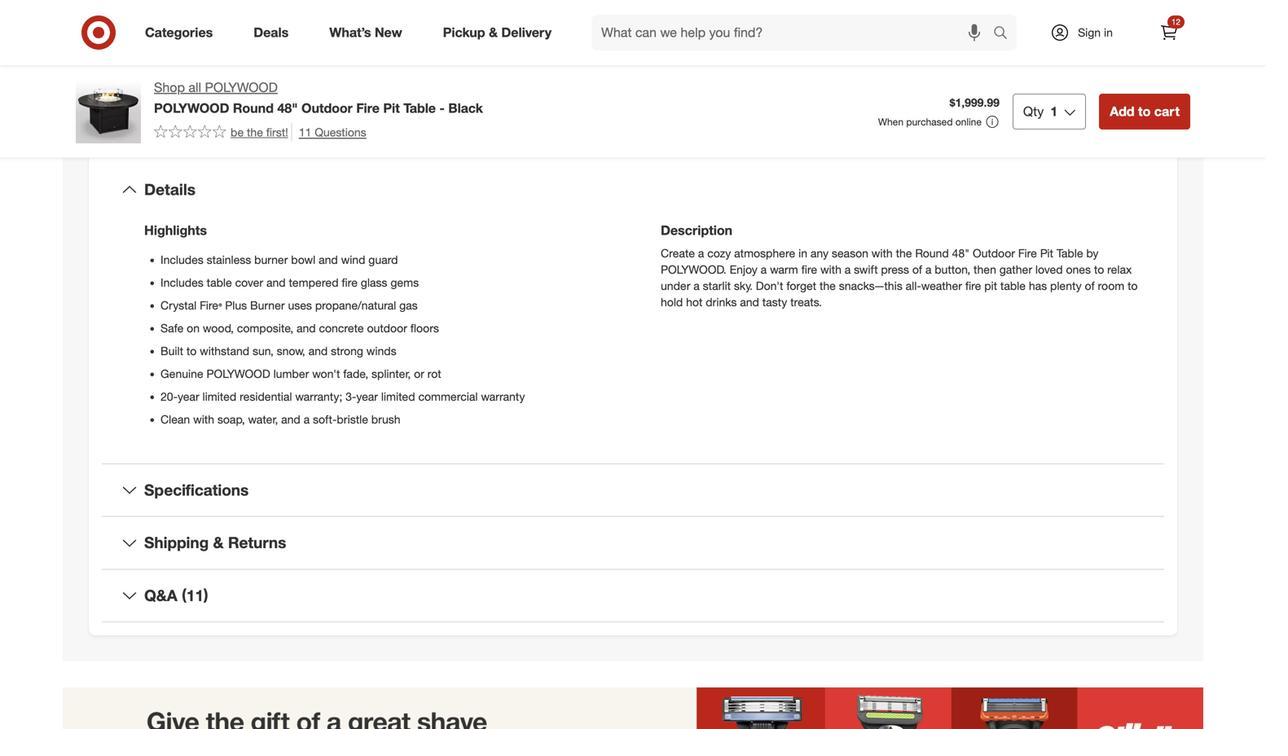 Task type: locate. For each thing, give the bounding box(es) containing it.
crystal fire® plus burner uses propane/natural gas
[[161, 298, 418, 312]]

1 horizontal spatial in
[[1104, 25, 1113, 40]]

1 vertical spatial the
[[896, 246, 912, 260]]

more
[[325, 49, 355, 65]]

brush
[[371, 412, 401, 426]]

1 horizontal spatial pit
[[1040, 246, 1054, 260]]

polywood down all
[[154, 100, 229, 116]]

all-
[[906, 279, 921, 293]]

and down includes stainless burner bowl and wind guard
[[266, 275, 286, 290]]

button,
[[935, 262, 971, 277]]

12 link
[[1151, 15, 1187, 51]]

1 horizontal spatial of
[[1085, 279, 1095, 293]]

room
[[1098, 279, 1125, 293]]

warranty;
[[295, 389, 342, 404]]

with left soap,
[[193, 412, 214, 426]]

pit up loved
[[1040, 246, 1054, 260]]

year
[[178, 389, 199, 404], [356, 389, 378, 404]]

table up "fire®"
[[207, 275, 232, 290]]

1 vertical spatial pit
[[1040, 246, 1054, 260]]

in right sign
[[1104, 25, 1113, 40]]

categories
[[145, 25, 213, 40]]

to right built
[[186, 344, 197, 358]]

0 horizontal spatial of
[[912, 262, 922, 277]]

1 vertical spatial &
[[213, 533, 224, 552]]

when purchased online
[[878, 116, 982, 128]]

gather
[[1000, 262, 1032, 277]]

0 horizontal spatial limited
[[202, 389, 236, 404]]

outdoor up 11 questions link
[[301, 100, 353, 116]]

of down ones
[[1085, 279, 1095, 293]]

1 horizontal spatial year
[[356, 389, 378, 404]]

0 horizontal spatial &
[[213, 533, 224, 552]]

1 horizontal spatial fire
[[1018, 246, 1037, 260]]

1 horizontal spatial table
[[1057, 246, 1083, 260]]

1 horizontal spatial the
[[820, 279, 836, 293]]

0 vertical spatial advertisement region
[[653, 0, 1190, 44]]

0 vertical spatial includes
[[161, 252, 204, 267]]

cover
[[235, 275, 263, 290]]

highlights
[[144, 222, 207, 238]]

by
[[1087, 246, 1099, 260]]

0 vertical spatial round
[[233, 100, 274, 116]]

1 vertical spatial advertisement region
[[63, 688, 1204, 729]]

round up "be the first!"
[[233, 100, 274, 116]]

0 vertical spatial table
[[404, 100, 436, 116]]

11 questions
[[299, 125, 366, 139]]

round up button,
[[915, 246, 949, 260]]

outdoor up then on the top of page
[[973, 246, 1015, 260]]

won't
[[312, 367, 340, 381]]

snacks—this
[[839, 279, 903, 293]]

a up weather
[[926, 262, 932, 277]]

1 horizontal spatial round
[[915, 246, 949, 260]]

polywood down 'withstand'
[[207, 367, 270, 381]]

0 horizontal spatial round
[[233, 100, 274, 116]]

winds
[[367, 344, 397, 358]]

table inside shop all polywood polywood round 48" outdoor fire pit table - black
[[404, 100, 436, 116]]

year down fade, at the bottom left of the page
[[356, 389, 378, 404]]

table up ones
[[1057, 246, 1083, 260]]

1 vertical spatial fire
[[1018, 246, 1037, 260]]

polywood up be
[[205, 79, 278, 95]]

of
[[912, 262, 922, 277], [1085, 279, 1095, 293]]

polywood round 48" outdoor fire pit table, 6 of 9 image
[[351, 0, 614, 26]]

1 vertical spatial with
[[821, 262, 842, 277]]

the right forget
[[820, 279, 836, 293]]

1 vertical spatial outdoor
[[973, 246, 1015, 260]]

1 vertical spatial 48"
[[952, 246, 970, 260]]

a
[[698, 246, 704, 260], [761, 262, 767, 277], [845, 262, 851, 277], [926, 262, 932, 277], [694, 279, 700, 293], [304, 412, 310, 426]]

categories link
[[131, 15, 233, 51]]

1 horizontal spatial table
[[1001, 279, 1026, 293]]

to
[[1138, 103, 1151, 119], [1094, 262, 1104, 277], [1128, 279, 1138, 293], [186, 344, 197, 358]]

includes table cover and tempered fire glass gems
[[161, 275, 419, 290]]

0 vertical spatial outdoor
[[301, 100, 353, 116]]

to down relax
[[1128, 279, 1138, 293]]

qty
[[1023, 103, 1044, 119]]

includes up the crystal
[[161, 275, 204, 290]]

be the first! link
[[154, 123, 288, 142]]

deals
[[254, 25, 289, 40]]

polywood
[[205, 79, 278, 95], [154, 100, 229, 116], [207, 367, 270, 381]]

0 horizontal spatial pit
[[383, 100, 400, 116]]

2 includes from the top
[[161, 275, 204, 290]]

includes stainless burner bowl and wind guard
[[161, 252, 398, 267]]

outdoor inside shop all polywood polywood round 48" outdoor fire pit table - black
[[301, 100, 353, 116]]

warm
[[770, 262, 798, 277]]

2 vertical spatial polywood
[[207, 367, 270, 381]]

specifications button
[[102, 464, 1164, 516]]

gas
[[399, 298, 418, 312]]

what's new
[[329, 25, 402, 40]]

table down the gather
[[1001, 279, 1026, 293]]

on
[[187, 321, 200, 335]]

q&a
[[144, 586, 177, 605]]

shipping & returns
[[144, 533, 286, 552]]

table left -
[[404, 100, 436, 116]]

drinks
[[706, 295, 737, 309]]

fade,
[[343, 367, 368, 381]]

0 vertical spatial pit
[[383, 100, 400, 116]]

0 vertical spatial the
[[247, 125, 263, 139]]

wood,
[[203, 321, 234, 335]]

0 vertical spatial fire
[[356, 100, 380, 116]]

0 horizontal spatial table
[[404, 100, 436, 116]]

with
[[872, 246, 893, 260], [821, 262, 842, 277], [193, 412, 214, 426]]

with up press
[[872, 246, 893, 260]]

includes for includes table cover and tempered fire glass gems
[[161, 275, 204, 290]]

2 vertical spatial with
[[193, 412, 214, 426]]

& inside dropdown button
[[213, 533, 224, 552]]

0 horizontal spatial in
[[799, 246, 808, 260]]

first!
[[266, 125, 288, 139]]

qty 1
[[1023, 103, 1058, 119]]

a left soft-
[[304, 412, 310, 426]]

0 horizontal spatial 48"
[[277, 100, 298, 116]]

water,
[[248, 412, 278, 426]]

0 horizontal spatial table
[[207, 275, 232, 290]]

limited down splinter,
[[381, 389, 415, 404]]

plus
[[225, 298, 247, 312]]

0 horizontal spatial outdoor
[[301, 100, 353, 116]]

advertisement region
[[653, 0, 1190, 44], [63, 688, 1204, 729]]

1 year from the left
[[178, 389, 199, 404]]

and down sky.
[[740, 295, 759, 309]]

pit
[[985, 279, 997, 293]]

11
[[299, 125, 312, 139]]

pickup
[[443, 25, 485, 40]]

wind
[[341, 252, 365, 267]]

with down any
[[821, 262, 842, 277]]

enjoy
[[730, 262, 758, 277]]

48" up first!
[[277, 100, 298, 116]]

to right add
[[1138, 103, 1151, 119]]

1 vertical spatial includes
[[161, 275, 204, 290]]

1 horizontal spatial &
[[489, 25, 498, 40]]

limited up soap,
[[202, 389, 236, 404]]

0 horizontal spatial year
[[178, 389, 199, 404]]

delivery
[[501, 25, 552, 40]]

snow,
[[277, 344, 305, 358]]

in left any
[[799, 246, 808, 260]]

1 vertical spatial round
[[915, 246, 949, 260]]

fire down the wind
[[342, 275, 358, 290]]

new
[[375, 25, 402, 40]]

2 horizontal spatial with
[[872, 246, 893, 260]]

safe
[[161, 321, 184, 335]]

of up all-
[[912, 262, 922, 277]]

0 vertical spatial with
[[872, 246, 893, 260]]

a up polywood.
[[698, 246, 704, 260]]

1 horizontal spatial with
[[821, 262, 842, 277]]

fire up forget
[[801, 262, 817, 277]]

1 vertical spatial table
[[1057, 246, 1083, 260]]

1 includes from the top
[[161, 252, 204, 267]]

0 vertical spatial &
[[489, 25, 498, 40]]

table
[[207, 275, 232, 290], [1001, 279, 1026, 293]]

pit inside description create a cozy atmosphere in any season with the round 48" outdoor fire pit table by polywood. enjoy a warm fire with a swift press of a button, then gather loved ones to relax under a starlit sky. don't forget the snacks—this all-weather fire pit table has plenty of room to hold hot drinks and tasty treats.
[[1040, 246, 1054, 260]]

glass
[[361, 275, 387, 290]]

show more images button
[[278, 39, 411, 75]]

fire left pit
[[965, 279, 981, 293]]

and
[[319, 252, 338, 267], [266, 275, 286, 290], [740, 295, 759, 309], [297, 321, 316, 335], [308, 344, 328, 358], [281, 412, 300, 426]]

fire up questions
[[356, 100, 380, 116]]

0 horizontal spatial the
[[247, 125, 263, 139]]

polywood round 48" outdoor fire pit table, 5 of 9 image
[[76, 0, 338, 26]]

0 horizontal spatial fire
[[356, 100, 380, 116]]

1 vertical spatial in
[[799, 246, 808, 260]]

& right pickup
[[489, 25, 498, 40]]

1 horizontal spatial outdoor
[[973, 246, 1015, 260]]

includes down highlights at the left of page
[[161, 252, 204, 267]]

weather
[[921, 279, 962, 293]]

shipping
[[144, 533, 209, 552]]

48" up button,
[[952, 246, 970, 260]]

image gallery element
[[76, 0, 614, 75]]

table inside description create a cozy atmosphere in any season with the round 48" outdoor fire pit table by polywood. enjoy a warm fire with a swift press of a button, then gather loved ones to relax under a starlit sky. don't forget the snacks—this all-weather fire pit table has plenty of room to hold hot drinks and tasty treats.
[[1057, 246, 1083, 260]]

round inside shop all polywood polywood round 48" outdoor fire pit table - black
[[233, 100, 274, 116]]

polywood.
[[661, 262, 727, 277]]

the right be
[[247, 125, 263, 139]]

0 vertical spatial polywood
[[205, 79, 278, 95]]

add
[[1110, 103, 1135, 119]]

outdoor inside description create a cozy atmosphere in any season with the round 48" outdoor fire pit table by polywood. enjoy a warm fire with a swift press of a button, then gather loved ones to relax under a starlit sky. don't forget the snacks—this all-weather fire pit table has plenty of room to hold hot drinks and tasty treats.
[[973, 246, 1015, 260]]

online
[[956, 116, 982, 128]]

2 horizontal spatial the
[[896, 246, 912, 260]]

& left the returns
[[213, 533, 224, 552]]

the up press
[[896, 246, 912, 260]]

pit inside shop all polywood polywood round 48" outdoor fire pit table - black
[[383, 100, 400, 116]]

hot
[[686, 295, 703, 309]]

1 horizontal spatial 48"
[[952, 246, 970, 260]]

fire up the gather
[[1018, 246, 1037, 260]]

returns
[[228, 533, 286, 552]]

1 horizontal spatial limited
[[381, 389, 415, 404]]

pit left -
[[383, 100, 400, 116]]

round
[[233, 100, 274, 116], [915, 246, 949, 260]]

48"
[[277, 100, 298, 116], [952, 246, 970, 260]]

0 vertical spatial 48"
[[277, 100, 298, 116]]

12
[[1172, 17, 1181, 27]]

year down genuine on the bottom left
[[178, 389, 199, 404]]



Task type: vqa. For each thing, say whether or not it's contained in the screenshot.
made
no



Task type: describe. For each thing, give the bounding box(es) containing it.
a down atmosphere
[[761, 262, 767, 277]]

crystal
[[161, 298, 197, 312]]

create
[[661, 246, 695, 260]]

soft-
[[313, 412, 337, 426]]

table inside description create a cozy atmosphere in any season with the round 48" outdoor fire pit table by polywood. enjoy a warm fire with a swift press of a button, then gather loved ones to relax under a starlit sky. don't forget the snacks—this all-weather fire pit table has plenty of room to hold hot drinks and tasty treats.
[[1001, 279, 1026, 293]]

built to withstand sun, snow, and strong winds
[[161, 344, 397, 358]]

and down uses on the top left of the page
[[297, 321, 316, 335]]

safe on wood, composite, and concrete outdoor floors
[[161, 321, 439, 335]]

gems
[[391, 275, 419, 290]]

questions
[[315, 125, 366, 139]]

season
[[832, 246, 869, 260]]

2 limited from the left
[[381, 389, 415, 404]]

or
[[414, 367, 424, 381]]

and inside description create a cozy atmosphere in any season with the round 48" outdoor fire pit table by polywood. enjoy a warm fire with a swift press of a button, then gather loved ones to relax under a starlit sky. don't forget the snacks—this all-weather fire pit table has plenty of room to hold hot drinks and tasty treats.
[[740, 295, 759, 309]]

-
[[439, 100, 445, 116]]

round inside description create a cozy atmosphere in any season with the round 48" outdoor fire pit table by polywood. enjoy a warm fire with a swift press of a button, then gather loved ones to relax under a starlit sky. don't forget the snacks—this all-weather fire pit table has plenty of room to hold hot drinks and tasty treats.
[[915, 246, 949, 260]]

cart
[[1154, 103, 1180, 119]]

sky.
[[734, 279, 753, 293]]

a down season
[[845, 262, 851, 277]]

residential
[[240, 389, 292, 404]]

built
[[161, 344, 183, 358]]

1 limited from the left
[[202, 389, 236, 404]]

when
[[878, 116, 904, 128]]

1
[[1051, 103, 1058, 119]]

burner
[[250, 298, 285, 312]]

and left the wind
[[319, 252, 338, 267]]

add to cart
[[1110, 103, 1180, 119]]

sun,
[[253, 344, 274, 358]]

shop
[[154, 79, 185, 95]]

warranty
[[481, 389, 525, 404]]

images
[[359, 49, 401, 65]]

pickup & delivery
[[443, 25, 552, 40]]

48" inside description create a cozy atmosphere in any season with the round 48" outdoor fire pit table by polywood. enjoy a warm fire with a swift press of a button, then gather loved ones to relax under a starlit sky. don't forget the snacks—this all-weather fire pit table has plenty of room to hold hot drinks and tasty treats.
[[952, 246, 970, 260]]

fire inside shop all polywood polywood round 48" outdoor fire pit table - black
[[356, 100, 380, 116]]

show more images
[[289, 49, 401, 65]]

the inside 'be the first!' "link"
[[247, 125, 263, 139]]

in inside description create a cozy atmosphere in any season with the round 48" outdoor fire pit table by polywood. enjoy a warm fire with a swift press of a button, then gather loved ones to relax under a starlit sky. don't forget the snacks—this all-weather fire pit table has plenty of room to hold hot drinks and tasty treats.
[[799, 246, 808, 260]]

has
[[1029, 279, 1047, 293]]

black
[[448, 100, 483, 116]]

under
[[661, 279, 690, 293]]

1 vertical spatial polywood
[[154, 100, 229, 116]]

uses
[[288, 298, 312, 312]]

genuine
[[161, 367, 203, 381]]

sign in link
[[1036, 15, 1138, 51]]

to down by
[[1094, 262, 1104, 277]]

0 vertical spatial in
[[1104, 25, 1113, 40]]

0 horizontal spatial with
[[193, 412, 214, 426]]

& for pickup
[[489, 25, 498, 40]]

sign in
[[1078, 25, 1113, 40]]

0 vertical spatial of
[[912, 262, 922, 277]]

cozy
[[707, 246, 731, 260]]

48" inside shop all polywood polywood round 48" outdoor fire pit table - black
[[277, 100, 298, 116]]

forget
[[787, 279, 817, 293]]

swift
[[854, 262, 878, 277]]

details button
[[102, 164, 1164, 216]]

2 horizontal spatial fire
[[965, 279, 981, 293]]

shipping & returns button
[[102, 517, 1164, 569]]

(11)
[[182, 586, 208, 605]]

relax
[[1107, 262, 1132, 277]]

1 horizontal spatial fire
[[801, 262, 817, 277]]

sign
[[1078, 25, 1101, 40]]

what's
[[329, 25, 371, 40]]

add to cart button
[[1099, 94, 1190, 129]]

commercial
[[418, 389, 478, 404]]

then
[[974, 262, 996, 277]]

bristle
[[337, 412, 368, 426]]

and right water,
[[281, 412, 300, 426]]

to inside 'button'
[[1138, 103, 1151, 119]]

show
[[289, 49, 321, 65]]

20-
[[161, 389, 178, 404]]

a up hot
[[694, 279, 700, 293]]

20-year limited residential warranty; 3-year limited commercial warranty
[[161, 389, 525, 404]]

tempered
[[289, 275, 339, 290]]

11 questions link
[[292, 123, 366, 142]]

pickup & delivery link
[[429, 15, 572, 51]]

be
[[231, 125, 244, 139]]

1 vertical spatial of
[[1085, 279, 1095, 293]]

don't
[[756, 279, 783, 293]]

search
[[986, 26, 1025, 42]]

$1,999.99
[[950, 95, 1000, 110]]

image of polywood round 48" outdoor fire pit table - black image
[[76, 78, 141, 143]]

purchased
[[906, 116, 953, 128]]

fire®
[[200, 298, 222, 312]]

& for shipping
[[213, 533, 224, 552]]

soap,
[[217, 412, 245, 426]]

concrete
[[319, 321, 364, 335]]

be the first!
[[231, 125, 288, 139]]

0 horizontal spatial fire
[[342, 275, 358, 290]]

clean
[[161, 412, 190, 426]]

2 vertical spatial the
[[820, 279, 836, 293]]

bowl
[[291, 252, 316, 267]]

composite,
[[237, 321, 293, 335]]

all
[[189, 79, 201, 95]]

2 year from the left
[[356, 389, 378, 404]]

tasty
[[762, 295, 787, 309]]

rot
[[428, 367, 441, 381]]

q&a (11)
[[144, 586, 208, 605]]

fire inside description create a cozy atmosphere in any season with the round 48" outdoor fire pit table by polywood. enjoy a warm fire with a swift press of a button, then gather loved ones to relax under a starlit sky. don't forget the snacks—this all-weather fire pit table has plenty of room to hold hot drinks and tasty treats.
[[1018, 246, 1037, 260]]

outdoor
[[367, 321, 407, 335]]

stainless
[[207, 252, 251, 267]]

any
[[811, 246, 829, 260]]

floors
[[410, 321, 439, 335]]

and up won't
[[308, 344, 328, 358]]

treats.
[[790, 295, 822, 309]]

includes for includes stainless burner bowl and wind guard
[[161, 252, 204, 267]]

lumber
[[273, 367, 309, 381]]

specifications
[[144, 481, 249, 499]]

What can we help you find? suggestions appear below search field
[[592, 15, 997, 51]]

clean with soap, water, and a soft-bristle brush
[[161, 412, 401, 426]]

burner
[[254, 252, 288, 267]]

plenty
[[1050, 279, 1082, 293]]



